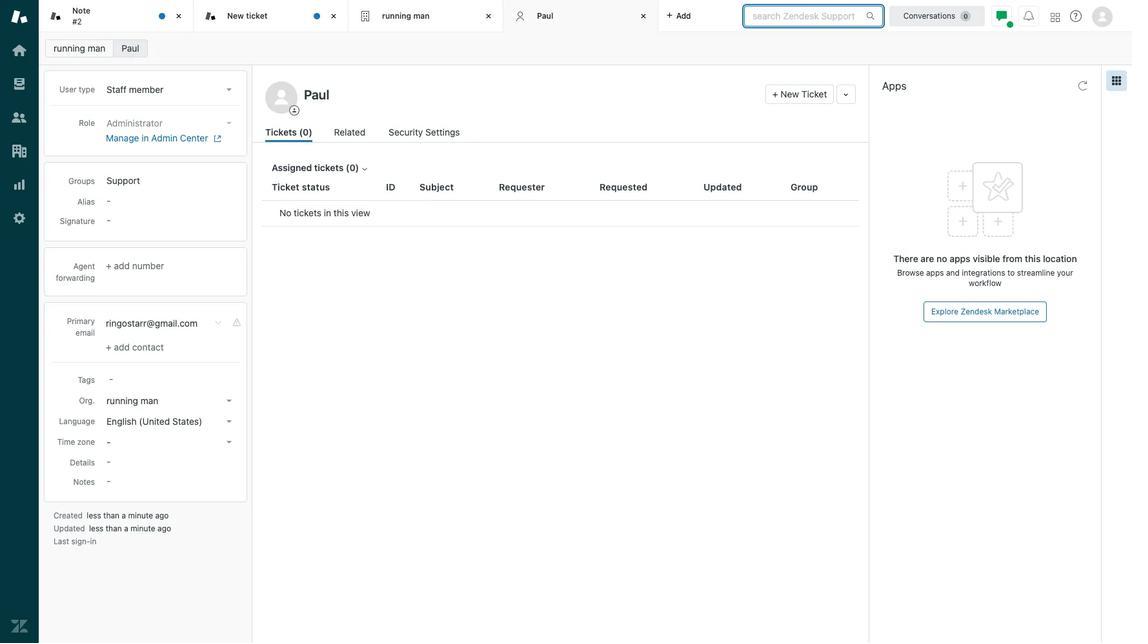 Task type: vqa. For each thing, say whether or not it's contained in the screenshot.
Running Man LINK at the left of page
yes



Task type: locate. For each thing, give the bounding box(es) containing it.
marketplace
[[995, 307, 1040, 316]]

1 arrow down image from the top
[[227, 88, 232, 91]]

2 close image from the left
[[327, 10, 340, 23]]

new inside tab
[[227, 11, 244, 21]]

from
[[1003, 253, 1023, 264]]

0 vertical spatial running man
[[382, 11, 430, 21]]

visible
[[973, 253, 1001, 264]]

close image inside new ticket tab
[[327, 10, 340, 23]]

minute
[[128, 511, 153, 520], [131, 524, 155, 533]]

add button
[[659, 0, 699, 32]]

arrow down image inside staff member button
[[227, 88, 232, 91]]

man inside tab
[[413, 11, 430, 21]]

close image
[[172, 10, 185, 23], [327, 10, 340, 23], [482, 10, 495, 23], [637, 10, 650, 23]]

zendesk
[[961, 307, 992, 316]]

1 horizontal spatial updated
[[704, 181, 742, 192]]

ticket inside grid
[[272, 181, 300, 192]]

this up streamline
[[1025, 253, 1041, 264]]

in inside grid
[[324, 207, 331, 218]]

paul up 'secondary' element
[[537, 11, 554, 21]]

1 vertical spatial new
[[781, 88, 799, 99]]

man inside 'secondary' element
[[88, 43, 105, 54]]

close image inside paul 'tab'
[[637, 10, 650, 23]]

apps down no
[[927, 268, 944, 278]]

man inside button
[[141, 395, 158, 406]]

related link
[[334, 125, 367, 142]]

alias
[[77, 197, 95, 207]]

secondary element
[[39, 36, 1133, 61]]

support
[[107, 175, 140, 186]]

administrator
[[107, 118, 163, 128]]

1 arrow down image from the top
[[227, 122, 232, 125]]

arrow down image inside running man button
[[227, 400, 232, 402]]

running man inside tab
[[382, 11, 430, 21]]

1 horizontal spatial ticket
[[802, 88, 827, 99]]

to
[[1008, 268, 1015, 278]]

1 horizontal spatial new
[[781, 88, 799, 99]]

0 vertical spatial running
[[382, 11, 411, 21]]

zendesk image
[[11, 618, 28, 635]]

signature
[[60, 216, 95, 226]]

0 vertical spatial add
[[677, 11, 691, 20]]

1 vertical spatial in
[[324, 207, 331, 218]]

1 horizontal spatial man
[[141, 395, 158, 406]]

0 horizontal spatial in
[[90, 537, 97, 546]]

0 horizontal spatial this
[[334, 207, 349, 218]]

new ticket tab
[[194, 0, 349, 32]]

- field
[[104, 372, 237, 386]]

arrow down image inside english (united states) button
[[227, 420, 232, 423]]

2 vertical spatial running man
[[107, 395, 158, 406]]

than
[[103, 511, 120, 520], [106, 524, 122, 533]]

language
[[59, 416, 95, 426]]

tickets up 'status'
[[314, 162, 344, 173]]

1 vertical spatial running man
[[54, 43, 105, 54]]

running man inside button
[[107, 395, 158, 406]]

0 vertical spatial paul
[[537, 11, 554, 21]]

ringostarr@gmail.com
[[106, 318, 198, 329]]

user
[[59, 85, 77, 94]]

0 vertical spatial man
[[413, 11, 430, 21]]

note
[[72, 6, 91, 16]]

+
[[773, 88, 778, 99], [106, 260, 111, 271], [106, 342, 111, 353]]

(0) right tickets
[[299, 127, 312, 138]]

1 vertical spatial this
[[1025, 253, 1041, 264]]

2 horizontal spatial running man
[[382, 11, 430, 21]]

status
[[302, 181, 330, 192]]

running man tab
[[349, 0, 504, 32]]

in down 'status'
[[324, 207, 331, 218]]

2 arrow down image from the top
[[227, 400, 232, 402]]

less
[[87, 511, 101, 520], [89, 524, 104, 533]]

org.
[[79, 396, 95, 405]]

2 vertical spatial arrow down image
[[227, 441, 232, 444]]

tickets right no
[[294, 207, 322, 218]]

your
[[1058, 268, 1074, 278]]

paul link
[[113, 39, 148, 57]]

0 horizontal spatial running man
[[54, 43, 105, 54]]

running man button
[[103, 392, 237, 410]]

0 horizontal spatial new
[[227, 11, 244, 21]]

1 horizontal spatial in
[[142, 132, 149, 143]]

0 vertical spatial +
[[773, 88, 778, 99]]

zendesk support image
[[11, 8, 28, 25]]

tickets inside grid
[[294, 207, 322, 218]]

1 vertical spatial arrow down image
[[227, 420, 232, 423]]

#2
[[72, 16, 82, 26]]

2 vertical spatial +
[[106, 342, 111, 353]]

tab
[[39, 0, 194, 32]]

0 horizontal spatial apps
[[927, 268, 944, 278]]

0 vertical spatial new
[[227, 11, 244, 21]]

2 horizontal spatial running
[[382, 11, 411, 21]]

less up sign-
[[89, 524, 104, 533]]

1 vertical spatial ago
[[158, 524, 171, 533]]

0 vertical spatial arrow down image
[[227, 88, 232, 91]]

0 vertical spatial updated
[[704, 181, 742, 192]]

conversations button
[[890, 5, 985, 26]]

created less than a minute ago updated less than a minute ago last sign-in
[[54, 511, 171, 546]]

man
[[413, 11, 430, 21], [88, 43, 105, 54], [141, 395, 158, 406]]

this left view
[[334, 207, 349, 218]]

0 horizontal spatial paul
[[122, 43, 139, 54]]

0 vertical spatial this
[[334, 207, 349, 218]]

1 vertical spatial arrow down image
[[227, 400, 232, 402]]

in down administrator
[[142, 132, 149, 143]]

sign-
[[71, 537, 90, 546]]

tickets
[[314, 162, 344, 173], [294, 207, 322, 218]]

notifications image
[[1024, 11, 1034, 21]]

in inside created less than a minute ago updated less than a minute ago last sign-in
[[90, 537, 97, 546]]

1 vertical spatial +
[[106, 260, 111, 271]]

grid
[[252, 174, 869, 643]]

1 close image from the left
[[172, 10, 185, 23]]

there
[[894, 253, 919, 264]]

workflow
[[969, 278, 1002, 288]]

1 vertical spatial paul
[[122, 43, 139, 54]]

assigned
[[272, 162, 312, 173]]

new ticket
[[227, 11, 268, 21]]

browse
[[898, 268, 924, 278]]

apps
[[950, 253, 971, 264], [927, 268, 944, 278]]

paul up staff member
[[122, 43, 139, 54]]

time
[[57, 437, 75, 447]]

3 arrow down image from the top
[[227, 441, 232, 444]]

add for add number
[[114, 260, 130, 271]]

1 vertical spatial tickets
[[294, 207, 322, 218]]

(0)
[[299, 127, 312, 138], [346, 162, 359, 173]]

get started image
[[11, 42, 28, 59]]

0 vertical spatial arrow down image
[[227, 122, 232, 125]]

4 close image from the left
[[637, 10, 650, 23]]

apps up and
[[950, 253, 971, 264]]

ticket
[[802, 88, 827, 99], [272, 181, 300, 192]]

2 arrow down image from the top
[[227, 420, 232, 423]]

0 vertical spatial tickets
[[314, 162, 344, 173]]

0 vertical spatial (0)
[[299, 127, 312, 138]]

apps
[[883, 80, 907, 92]]

+ inside + new ticket button
[[773, 88, 778, 99]]

less right the created
[[87, 511, 101, 520]]

0 horizontal spatial updated
[[54, 524, 85, 533]]

apps image
[[1112, 76, 1122, 86]]

0 horizontal spatial running
[[54, 43, 85, 54]]

+ add number
[[106, 260, 164, 271]]

paul
[[537, 11, 554, 21], [122, 43, 139, 54]]

staff member
[[107, 84, 164, 95]]

0 horizontal spatial man
[[88, 43, 105, 54]]

arrow down image for administrator
[[227, 122, 232, 125]]

arrow down image inside administrator button
[[227, 122, 232, 125]]

arrow down image for man
[[227, 400, 232, 402]]

1 vertical spatial running
[[54, 43, 85, 54]]

1 vertical spatial add
[[114, 260, 130, 271]]

add
[[677, 11, 691, 20], [114, 260, 130, 271], [114, 342, 130, 353]]

1 vertical spatial less
[[89, 524, 104, 533]]

arrow down image
[[227, 88, 232, 91], [227, 400, 232, 402]]

1 horizontal spatial paul
[[537, 11, 554, 21]]

1 vertical spatial (0)
[[346, 162, 359, 173]]

1 vertical spatial apps
[[927, 268, 944, 278]]

manage
[[106, 132, 139, 143]]

0 horizontal spatial ticket
[[272, 181, 300, 192]]

None text field
[[300, 85, 761, 104]]

add for add contact
[[114, 342, 130, 353]]

ticket
[[246, 11, 268, 21]]

0 vertical spatial than
[[103, 511, 120, 520]]

security settings link
[[389, 125, 464, 142]]

0 vertical spatial ago
[[155, 511, 169, 520]]

arrow down image
[[227, 122, 232, 125], [227, 420, 232, 423], [227, 441, 232, 444]]

in right last
[[90, 537, 97, 546]]

note #2
[[72, 6, 91, 26]]

2 horizontal spatial man
[[413, 11, 430, 21]]

agent
[[73, 261, 95, 271]]

1 vertical spatial updated
[[54, 524, 85, 533]]

details
[[70, 458, 95, 467]]

2 horizontal spatial in
[[324, 207, 331, 218]]

running man
[[382, 11, 430, 21], [54, 43, 105, 54], [107, 395, 158, 406]]

1 horizontal spatial apps
[[950, 253, 971, 264]]

related
[[334, 127, 366, 138]]

subject
[[420, 181, 454, 192]]

running inside button
[[107, 395, 138, 406]]

1 horizontal spatial running man
[[107, 395, 158, 406]]

notes
[[73, 477, 95, 487]]

1 horizontal spatial running
[[107, 395, 138, 406]]

3 close image from the left
[[482, 10, 495, 23]]

in
[[142, 132, 149, 143], [324, 207, 331, 218], [90, 537, 97, 546]]

1 vertical spatial ticket
[[272, 181, 300, 192]]

running for running man button
[[107, 395, 138, 406]]

2 vertical spatial running
[[107, 395, 138, 406]]

main element
[[0, 0, 39, 643]]

paul inside 'secondary' element
[[122, 43, 139, 54]]

2 vertical spatial man
[[141, 395, 158, 406]]

arrow down image inside - button
[[227, 441, 232, 444]]

1 horizontal spatial (0)
[[346, 162, 359, 173]]

running inside tab
[[382, 11, 411, 21]]

(0) down related link
[[346, 162, 359, 173]]

0 vertical spatial ticket
[[802, 88, 827, 99]]

button displays agent's chat status as online. image
[[997, 11, 1007, 21]]

2 vertical spatial add
[[114, 342, 130, 353]]

add inside 'dropdown button'
[[677, 11, 691, 20]]

2 vertical spatial in
[[90, 537, 97, 546]]

man for running man tab
[[413, 11, 430, 21]]

1 horizontal spatial this
[[1025, 253, 1041, 264]]

0 vertical spatial apps
[[950, 253, 971, 264]]

no tickets in this view
[[280, 207, 370, 218]]

ticket inside button
[[802, 88, 827, 99]]

1 vertical spatial man
[[88, 43, 105, 54]]



Task type: describe. For each thing, give the bounding box(es) containing it.
-
[[107, 436, 111, 447]]

this inside there are no apps visible from this location browse apps and integrations to streamline your workflow
[[1025, 253, 1041, 264]]

close image inside running man tab
[[482, 10, 495, 23]]

updated inside grid
[[704, 181, 742, 192]]

organizations image
[[11, 143, 28, 159]]

get help image
[[1071, 10, 1082, 22]]

english
[[107, 416, 137, 427]]

grid containing ticket status
[[252, 174, 869, 643]]

- button
[[103, 433, 237, 451]]

conversations
[[904, 11, 956, 20]]

number
[[132, 260, 164, 271]]

staff member button
[[103, 81, 237, 99]]

id
[[386, 181, 396, 192]]

1 vertical spatial than
[[106, 524, 122, 533]]

paul tab
[[504, 0, 659, 32]]

ticket status
[[272, 181, 330, 192]]

views image
[[11, 76, 28, 92]]

1 vertical spatial minute
[[131, 524, 155, 533]]

location
[[1043, 253, 1077, 264]]

type
[[79, 85, 95, 94]]

primary email
[[67, 316, 95, 338]]

arrow down image for -
[[227, 441, 232, 444]]

english (united states)
[[107, 416, 202, 427]]

no
[[280, 207, 291, 218]]

running man inside 'secondary' element
[[54, 43, 105, 54]]

+ for + add number
[[106, 260, 111, 271]]

explore zendesk marketplace button
[[924, 302, 1047, 322]]

zone
[[77, 437, 95, 447]]

running man link
[[45, 39, 114, 57]]

manage in admin center link
[[106, 132, 232, 144]]

+ new ticket
[[773, 88, 827, 99]]

admin image
[[11, 210, 28, 227]]

tickets for no
[[294, 207, 322, 218]]

contact
[[132, 342, 164, 353]]

email
[[76, 328, 95, 338]]

integrations
[[962, 268, 1006, 278]]

security settings
[[389, 127, 460, 138]]

requester
[[499, 181, 545, 192]]

tickets for assigned
[[314, 162, 344, 173]]

are
[[921, 253, 935, 264]]

0 vertical spatial minute
[[128, 511, 153, 520]]

tags
[[78, 375, 95, 385]]

this inside grid
[[334, 207, 349, 218]]

0 vertical spatial less
[[87, 511, 101, 520]]

user type
[[59, 85, 95, 94]]

explore
[[932, 307, 959, 316]]

search Zendesk Support field
[[753, 10, 861, 22]]

explore zendesk marketplace
[[932, 307, 1040, 316]]

reporting image
[[11, 176, 28, 193]]

primary
[[67, 316, 95, 326]]

member
[[129, 84, 164, 95]]

paul inside 'tab'
[[537, 11, 554, 21]]

states)
[[172, 416, 202, 427]]

assigned tickets (0)
[[272, 162, 359, 173]]

1 vertical spatial a
[[124, 524, 128, 533]]

(united
[[139, 416, 170, 427]]

settings
[[426, 127, 460, 138]]

running man for running man tab
[[382, 11, 430, 21]]

arrow down image for english (united states)
[[227, 420, 232, 423]]

last
[[54, 537, 69, 546]]

group
[[791, 181, 819, 192]]

running inside 'secondary' element
[[54, 43, 85, 54]]

time zone
[[57, 437, 95, 447]]

+ for + new ticket
[[773, 88, 778, 99]]

role
[[79, 118, 95, 128]]

agent forwarding
[[56, 261, 95, 283]]

manage in admin center
[[106, 132, 208, 143]]

administrator button
[[103, 114, 237, 132]]

customers image
[[11, 109, 28, 126]]

0 horizontal spatial (0)
[[299, 127, 312, 138]]

streamline
[[1017, 268, 1055, 278]]

+ for + add contact
[[106, 342, 111, 353]]

new inside button
[[781, 88, 799, 99]]

there are no apps visible from this location browse apps and integrations to streamline your workflow
[[894, 253, 1077, 288]]

tickets (0) link
[[265, 125, 312, 142]]

admin
[[151, 132, 178, 143]]

arrow down image for member
[[227, 88, 232, 91]]

tickets (0)
[[265, 127, 312, 138]]

no
[[937, 253, 948, 264]]

updated inside created less than a minute ago updated less than a minute ago last sign-in
[[54, 524, 85, 533]]

0 vertical spatial a
[[122, 511, 126, 520]]

tickets
[[265, 127, 297, 138]]

running for running man tab
[[382, 11, 411, 21]]

center
[[180, 132, 208, 143]]

security
[[389, 127, 423, 138]]

zendesk products image
[[1051, 13, 1060, 22]]

man for running man button
[[141, 395, 158, 406]]

tab containing note
[[39, 0, 194, 32]]

english (united states) button
[[103, 413, 237, 431]]

+ new ticket button
[[766, 85, 834, 104]]

forwarding
[[56, 273, 95, 283]]

view
[[351, 207, 370, 218]]

tabs tab list
[[39, 0, 744, 32]]

and
[[947, 268, 960, 278]]

staff
[[107, 84, 127, 95]]

requested
[[600, 181, 648, 192]]

running man for running man button
[[107, 395, 158, 406]]

0 vertical spatial in
[[142, 132, 149, 143]]

created
[[54, 511, 83, 520]]

groups
[[68, 176, 95, 186]]



